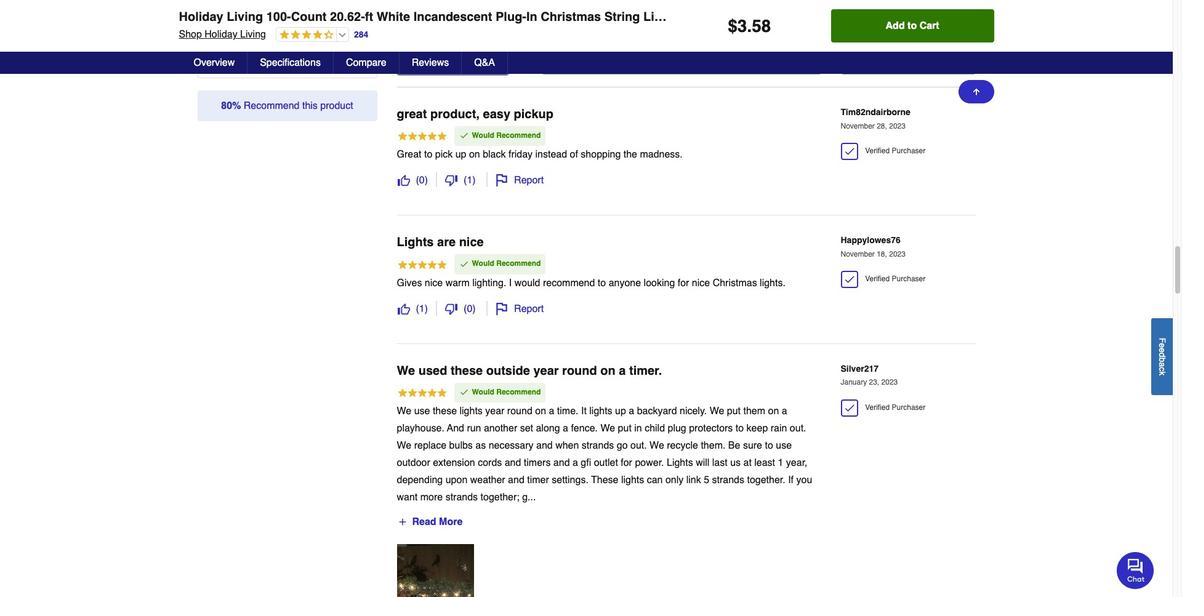 Task type: locate. For each thing, give the bounding box(es) containing it.
1 horizontal spatial out.
[[790, 423, 806, 434]]

0 vertical spatial ( 1 )
[[464, 175, 476, 186]]

upon
[[446, 475, 467, 486]]

2023
[[889, 122, 906, 130], [889, 250, 906, 259], [881, 378, 898, 387]]

2 vertical spatial would recommend
[[472, 388, 541, 396]]

2 vertical spatial lights
[[667, 457, 693, 468]]

a right write in the left top of the page
[[280, 49, 285, 60]]

0 vertical spatial verified
[[865, 147, 890, 155]]

christmas right the 'in'
[[541, 10, 601, 24]]

1 horizontal spatial year
[[533, 364, 559, 378]]

0 horizontal spatial out.
[[630, 440, 647, 451]]

would recommend for easy
[[472, 131, 541, 140]]

2 report from the top
[[514, 303, 544, 314]]

filter image
[[417, 56, 427, 65]]

1 vertical spatial put
[[618, 423, 632, 434]]

recommend for we used these outside year round on a timer.
[[496, 388, 541, 396]]

e up the b
[[1158, 348, 1167, 352]]

verified for outside
[[865, 403, 890, 412]]

report down friday
[[514, 175, 544, 186]]

gfi
[[581, 457, 591, 468]]

1 vertical spatial verified purchaser
[[861, 275, 926, 284]]

2023 inside tim82ndairborne november 28, 2023
[[889, 122, 906, 130]]

replace
[[414, 440, 446, 451]]

to right add
[[908, 20, 917, 31]]

filters
[[459, 55, 488, 66]]

nice left the warm
[[425, 277, 443, 289]]

0 horizontal spatial put
[[618, 423, 632, 434]]

november inside tim82ndairborne november 28, 2023
[[841, 122, 875, 130]]

1 horizontal spatial put
[[727, 406, 741, 417]]

would for easy
[[472, 131, 494, 140]]

show filters button
[[397, 46, 509, 75]]

2 vertical spatial strands
[[446, 492, 478, 503]]

2023 right the 18,
[[889, 250, 906, 259]]

1 vertical spatial 2023
[[889, 250, 906, 259]]

0 vertical spatial these
[[451, 364, 483, 378]]

holiday
[[179, 10, 223, 24], [205, 29, 237, 40]]

verified down the 18,
[[865, 275, 890, 284]]

0 vertical spatial 5 stars image
[[397, 131, 447, 144]]

e up d
[[1158, 343, 1167, 348]]

round for time.
[[507, 406, 532, 417]]

80 % recommend this product
[[221, 100, 353, 112]]

0 vertical spatial put
[[727, 406, 741, 417]]

0 horizontal spatial up
[[455, 149, 466, 160]]

0 vertical spatial year
[[533, 364, 559, 378]]

1 vertical spatial purchaser
[[892, 275, 926, 284]]

2 vertical spatial purchaser
[[892, 403, 926, 412]]

round for timer.
[[562, 364, 597, 378]]

0 vertical spatial report button
[[495, 173, 544, 188]]

thumb down image for are
[[445, 303, 458, 315]]

holiday living 100-count 20.62-ft white incandescent plug-in christmas string lights
[[179, 10, 680, 24]]

more
[[439, 516, 463, 528]]

tim82ndairborne november 28, 2023
[[841, 107, 911, 130]]

checkmark image down january
[[843, 402, 856, 414]]

out. right rain at bottom
[[790, 423, 806, 434]]

a inside button
[[280, 49, 285, 60]]

3 would recommend from the top
[[472, 388, 541, 396]]

lights left can
[[621, 475, 644, 486]]

checkmark image
[[459, 131, 469, 141], [459, 259, 469, 269], [843, 273, 856, 286], [459, 387, 469, 397], [843, 402, 856, 414]]

january
[[841, 378, 867, 387]]

strands down upon
[[446, 492, 478, 503]]

living up write in the left top of the page
[[240, 29, 266, 40]]

holiday down star
[[205, 29, 237, 40]]

4.4 stars image
[[276, 30, 334, 41]]

%
[[232, 100, 241, 112]]

0 vertical spatial would
[[472, 131, 494, 140]]

recommend down the outside
[[496, 388, 541, 396]]

year for outside
[[533, 364, 559, 378]]

plug-
[[496, 10, 526, 24]]

we down 'child'
[[650, 440, 664, 451]]

round inside we use these lights year round on a time. it lights up a backyard nicely. we put them on a playhouse. and run another set along a fence. we put in child plug protectors to keep rain out. we replace bulbs as necessary and when strands go out. we recycle them. be sure to use outdoor extension cords and timers and a gfi outlet for power. lights will last us at least 1 year, depending upon weather and timer settings. these lights can only link 5 strands together. if you want more strands together; g...
[[507, 406, 532, 417]]

november for lights are nice
[[841, 250, 875, 259]]

thumb down image for product,
[[445, 174, 458, 187]]

( 0 ) down great
[[416, 175, 428, 186]]

would recommend down the outside
[[472, 388, 541, 396]]

( 1 )
[[464, 175, 476, 186], [416, 303, 428, 314]]

1 horizontal spatial up
[[615, 406, 626, 417]]

up right "pick"
[[455, 149, 466, 160]]

checkmark image up the warm
[[459, 259, 469, 269]]

5 stars image up great
[[397, 131, 447, 144]]

for down 'go'
[[621, 457, 632, 468]]

2 horizontal spatial strands
[[712, 475, 744, 486]]

november down tim82ndairborne
[[841, 122, 875, 130]]

nice right looking
[[692, 277, 710, 289]]

gives nice warm lighting. i would recommend to anyone looking for nice christmas lights.
[[397, 277, 786, 289]]

compare button
[[334, 52, 399, 74]]

would
[[515, 277, 540, 289]]

fence.
[[571, 423, 598, 434]]

2 flag image from the top
[[496, 303, 508, 315]]

1 vertical spatial verified
[[865, 275, 890, 284]]

1 vertical spatial report
[[514, 303, 544, 314]]

report button down the would
[[495, 301, 544, 316]]

1 purchaser from the top
[[892, 147, 926, 155]]

1 vertical spatial thumb down image
[[445, 303, 458, 315]]

on left black
[[469, 149, 480, 160]]

these right "used"
[[451, 364, 483, 378]]

round up set
[[507, 406, 532, 417]]

1 vertical spatial these
[[433, 406, 457, 417]]

happylowes76 november 18, 2023
[[841, 235, 906, 259]]

0 vertical spatial thumb down image
[[445, 174, 458, 187]]

christmas left lights.
[[713, 277, 757, 289]]

tim82ndairborne
[[841, 107, 911, 117]]

0 vertical spatial verified purchaser
[[861, 147, 926, 155]]

0 vertical spatial round
[[562, 364, 597, 378]]

recommend right %
[[244, 100, 300, 112]]

2 horizontal spatial lights
[[621, 475, 644, 486]]

0 horizontal spatial lights
[[460, 406, 483, 417]]

are
[[437, 235, 456, 250]]

would up black
[[472, 131, 494, 140]]

1 horizontal spatial use
[[776, 440, 792, 451]]

weather
[[470, 475, 505, 486]]

november down happylowes76
[[841, 250, 875, 259]]

1 vertical spatial thumb up image
[[397, 303, 410, 315]]

we up protectors
[[710, 406, 724, 417]]

lights up run at the bottom left of page
[[460, 406, 483, 417]]

1 vertical spatial for
[[621, 457, 632, 468]]

1 horizontal spatial round
[[562, 364, 597, 378]]

(
[[416, 175, 419, 186], [464, 175, 467, 186], [416, 303, 419, 314], [464, 303, 467, 314]]

1 vertical spatial would
[[472, 259, 494, 268]]

these up the and
[[433, 406, 457, 417]]

1 vertical spatial november
[[841, 250, 875, 259]]

5 stars image for we
[[397, 387, 447, 401]]

1 vertical spatial up
[[615, 406, 626, 417]]

verified down 28,
[[865, 147, 890, 155]]

report button for easy
[[495, 173, 544, 188]]

verified purchaser down 28,
[[861, 147, 926, 155]]

1 vertical spatial 5 stars image
[[397, 259, 447, 273]]

1 vertical spatial flag image
[[496, 303, 508, 315]]

1 vertical spatial strands
[[712, 475, 744, 486]]

0 horizontal spatial christmas
[[541, 10, 601, 24]]

recommend for lights are nice
[[496, 259, 541, 268]]

report
[[514, 175, 544, 186], [514, 303, 544, 314]]

1 november from the top
[[841, 122, 875, 130]]

18,
[[877, 250, 887, 259]]

lights
[[460, 406, 483, 417], [589, 406, 612, 417], [621, 475, 644, 486]]

0 down the warm
[[467, 303, 472, 314]]

verified purchaser down 23,
[[861, 403, 926, 412]]

purchaser down "silver217 january 23, 2023"
[[892, 403, 926, 412]]

1 5 stars image from the top
[[397, 131, 447, 144]]

put left in
[[618, 423, 632, 434]]

great
[[397, 149, 421, 160]]

to left "pick"
[[424, 149, 432, 160]]

0 horizontal spatial for
[[621, 457, 632, 468]]

0 vertical spatial flag image
[[496, 174, 508, 187]]

friday
[[509, 149, 533, 160]]

1 thumb down image from the top
[[445, 174, 458, 187]]

checkmark image down product,
[[459, 131, 469, 141]]

use up playhouse.
[[414, 406, 430, 417]]

0 down great
[[419, 175, 425, 186]]

5 stars image up gives
[[397, 259, 447, 273]]

flag image for nice
[[496, 303, 508, 315]]

0 vertical spatial holiday
[[179, 10, 223, 24]]

settings.
[[552, 475, 589, 486]]

specifications button
[[248, 52, 334, 74]]

a
[[280, 49, 285, 60], [1158, 362, 1167, 367], [619, 364, 626, 378], [549, 406, 554, 417], [629, 406, 634, 417], [782, 406, 787, 417], [563, 423, 568, 434], [573, 457, 578, 468]]

3 verified from the top
[[865, 403, 890, 412]]

2 vertical spatial verified
[[865, 403, 890, 412]]

1 horizontal spatial christmas
[[713, 277, 757, 289]]

1 verified purchaser from the top
[[861, 147, 926, 155]]

thumb up image
[[397, 174, 410, 187], [397, 303, 410, 315]]

1 verified from the top
[[865, 147, 890, 155]]

plug
[[668, 423, 686, 434]]

2 thumb down image from the top
[[445, 303, 458, 315]]

3 would from the top
[[472, 388, 494, 396]]

1 would recommend from the top
[[472, 131, 541, 140]]

0 vertical spatial would recommend
[[472, 131, 541, 140]]

flag image down lighting.
[[496, 303, 508, 315]]

arrow up image
[[971, 87, 981, 97]]

( 0 )
[[416, 175, 428, 186], [464, 303, 476, 314]]

0 vertical spatial purchaser
[[892, 147, 926, 155]]

and
[[536, 440, 553, 451], [505, 457, 521, 468], [553, 457, 570, 468], [508, 475, 524, 486]]

bulbs
[[449, 440, 473, 451]]

you
[[796, 475, 812, 486]]

checkmark image for happylowes76
[[843, 273, 856, 286]]

1 vertical spatial use
[[776, 440, 792, 451]]

if
[[788, 475, 794, 486]]

star
[[213, 13, 227, 22]]

2 purchaser from the top
[[892, 275, 926, 284]]

1 report button from the top
[[495, 173, 544, 188]]

gives
[[397, 277, 422, 289]]

up up 'go'
[[615, 406, 626, 417]]

lights right it
[[589, 406, 612, 417]]

read more button
[[397, 512, 463, 532]]

nice right are
[[459, 235, 484, 250]]

would recommend up the i
[[472, 259, 541, 268]]

holiday up shop
[[179, 10, 223, 24]]

and up g...
[[508, 475, 524, 486]]

1 would from the top
[[472, 131, 494, 140]]

time.
[[557, 406, 578, 417]]

1 report from the top
[[514, 175, 544, 186]]

recommend
[[244, 100, 300, 112], [496, 131, 541, 140], [496, 259, 541, 268], [496, 388, 541, 396]]

be
[[728, 440, 740, 451]]

flag image down black
[[496, 174, 508, 187]]

timer.
[[629, 364, 662, 378]]

year up another
[[485, 406, 505, 417]]

1 horizontal spatial strands
[[582, 440, 614, 451]]

5 stars image for lights
[[397, 259, 447, 273]]

read more
[[412, 516, 463, 528]]

2023 for outside
[[881, 378, 898, 387]]

rain
[[771, 423, 787, 434]]

purchaser down 'happylowes76 november 18, 2023'
[[892, 275, 926, 284]]

put left them
[[727, 406, 741, 417]]

report for nice
[[514, 303, 544, 314]]

purchaser for outside
[[892, 403, 926, 412]]

recycle
[[667, 440, 698, 451]]

more
[[420, 492, 443, 503]]

2 vertical spatial 5 stars image
[[397, 387, 447, 401]]

recommend for great product, easy pickup
[[496, 131, 541, 140]]

these for use
[[433, 406, 457, 417]]

( 0 ) down the warm
[[464, 303, 476, 314]]

2 thumb up image from the top
[[397, 303, 410, 315]]

sure
[[743, 440, 762, 451]]

0 horizontal spatial ( 1 )
[[416, 303, 428, 314]]

strands up outlet
[[582, 440, 614, 451]]

1 vertical spatial report button
[[495, 301, 544, 316]]

3 5 stars image from the top
[[397, 387, 447, 401]]

thumb down image down the warm
[[445, 303, 458, 315]]

0 vertical spatial 2023
[[889, 122, 906, 130]]

2023 right 28,
[[889, 122, 906, 130]]

would up lighting.
[[472, 259, 494, 268]]

5 stars image
[[397, 131, 447, 144], [397, 259, 447, 273], [397, 387, 447, 401]]

out. right 'go'
[[630, 440, 647, 451]]

a up k on the right bottom of the page
[[1158, 362, 1167, 367]]

2 would from the top
[[472, 259, 494, 268]]

and down along
[[536, 440, 553, 451]]

great to pick up on black friday instead of shopping the madness.
[[397, 149, 683, 160]]

5 stars image down "used"
[[397, 387, 447, 401]]

living
[[227, 10, 263, 24], [240, 29, 266, 40]]

we left "used"
[[397, 364, 415, 378]]

0 horizontal spatial 0
[[419, 175, 425, 186]]

thumb up image down great
[[397, 174, 410, 187]]

use down rain at bottom
[[776, 440, 792, 451]]

0 vertical spatial 0
[[419, 175, 425, 186]]

on left the "timer."
[[601, 364, 616, 378]]

warm
[[446, 277, 470, 289]]

1 inside we use these lights year round on a time. it lights up a backyard nicely. we put them on a playhouse. and run another set along a fence. we put in child plug protectors to keep rain out. we replace bulbs as necessary and when strands go out. we recycle them. be sure to use outdoor extension cords and timers and a gfi outlet for power. lights will last us at least 1 year, depending upon weather and timer settings. these lights can only link 5 strands together. if you want more strands together; g...
[[778, 457, 783, 468]]

0 vertical spatial lights
[[643, 10, 680, 24]]

checkmark image for great product, easy pickup
[[459, 131, 469, 141]]

2 verified from the top
[[865, 275, 890, 284]]

year right the outside
[[533, 364, 559, 378]]

necessary
[[489, 440, 534, 451]]

silver217 january 23, 2023
[[841, 364, 898, 387]]

2 vertical spatial would
[[472, 388, 494, 396]]

lights right string
[[643, 10, 680, 24]]

1 e from the top
[[1158, 343, 1167, 348]]

0 horizontal spatial year
[[485, 406, 505, 417]]

3 purchaser from the top
[[892, 403, 926, 412]]

would down the outside
[[472, 388, 494, 396]]

3 verified purchaser from the top
[[861, 403, 926, 412]]

2023 right 23,
[[881, 378, 898, 387]]

1 vertical spatial round
[[507, 406, 532, 417]]

thumb down image
[[445, 174, 458, 187], [445, 303, 458, 315]]

1 vertical spatial ( 1 )
[[416, 303, 428, 314]]

on up along
[[535, 406, 546, 417]]

0 horizontal spatial round
[[507, 406, 532, 417]]

0 vertical spatial november
[[841, 122, 875, 130]]

k
[[1158, 371, 1167, 375]]

these
[[451, 364, 483, 378], [433, 406, 457, 417]]

recommend up the i
[[496, 259, 541, 268]]

1 vertical spatial would recommend
[[472, 259, 541, 268]]

1 vertical spatial year
[[485, 406, 505, 417]]

lights down recycle
[[667, 457, 693, 468]]

we right fence.
[[601, 423, 615, 434]]

year for lights
[[485, 406, 505, 417]]

we use these lights year round on a time. it lights up a backyard nicely. we put them on a playhouse. and run another set along a fence. we put in child plug protectors to keep rain out. we replace bulbs as necessary and when strands go out. we recycle them. be sure to use outdoor extension cords and timers and a gfi outlet for power. lights will last us at least 1 year, depending upon weather and timer settings. these lights can only link 5 strands together. if you want more strands together; g...
[[397, 406, 812, 503]]

2 report button from the top
[[495, 301, 544, 316]]

chat invite button image
[[1117, 552, 1154, 589]]

these for used
[[451, 364, 483, 378]]

2 horizontal spatial nice
[[692, 277, 710, 289]]

a up when
[[563, 423, 568, 434]]

the
[[624, 149, 637, 160]]

power.
[[635, 457, 664, 468]]

0 vertical spatial for
[[678, 277, 689, 289]]

will
[[696, 457, 709, 468]]

3
[[737, 16, 747, 36]]

2 vertical spatial verified purchaser
[[861, 403, 926, 412]]

2 november from the top
[[841, 250, 875, 259]]

round up it
[[562, 364, 597, 378]]

b
[[1158, 357, 1167, 362]]

1 flag image from the top
[[496, 174, 508, 187]]

thumb up image down gives
[[397, 303, 410, 315]]

0 vertical spatial ( 0 )
[[416, 175, 428, 186]]

thumb up image for great product, easy pickup
[[397, 174, 410, 187]]

for right looking
[[678, 277, 689, 289]]

1 vertical spatial 0
[[467, 303, 472, 314]]

1 vertical spatial ( 0 )
[[464, 303, 476, 314]]

0 horizontal spatial use
[[414, 406, 430, 417]]

product
[[320, 100, 353, 112]]

1 thumb up image from the top
[[397, 174, 410, 187]]

year inside we use these lights year round on a time. it lights up a backyard nicely. we put them on a playhouse. and run another set along a fence. we put in child plug protectors to keep rain out. we replace bulbs as necessary and when strands go out. we recycle them. be sure to use outdoor extension cords and timers and a gfi outlet for power. lights will last us at least 1 year, depending upon weather and timer settings. these lights can only link 5 strands together. if you want more strands together; g...
[[485, 406, 505, 417]]

2 vertical spatial 2023
[[881, 378, 898, 387]]

0 vertical spatial christmas
[[541, 10, 601, 24]]

verified down 23,
[[865, 403, 890, 412]]

report down the would
[[514, 303, 544, 314]]

would recommend up black
[[472, 131, 541, 140]]

november
[[841, 122, 875, 130], [841, 250, 875, 259]]

verified purchaser for pickup
[[861, 147, 926, 155]]

these inside we use these lights year round on a time. it lights up a backyard nicely. we put them on a playhouse. and run another set along a fence. we put in child plug protectors to keep rain out. we replace bulbs as necessary and when strands go out. we recycle them. be sure to use outdoor extension cords and timers and a gfi outlet for power. lights will last us at least 1 year, depending upon weather and timer settings. these lights can only link 5 strands together. if you want more strands together; g...
[[433, 406, 457, 417]]

checkmark image up the and
[[459, 387, 469, 397]]

november inside 'happylowes76 november 18, 2023'
[[841, 250, 875, 259]]

purchaser down tim82ndairborne november 28, 2023
[[892, 147, 926, 155]]

run
[[467, 423, 481, 434]]

2023 inside "silver217 january 23, 2023"
[[881, 378, 898, 387]]

checkmark image down 'happylowes76 november 18, 2023'
[[843, 273, 856, 286]]

thumb up image for lights are nice
[[397, 303, 410, 315]]

outlet
[[594, 457, 618, 468]]

2 5 stars image from the top
[[397, 259, 447, 273]]

0 vertical spatial report
[[514, 175, 544, 186]]

depending
[[397, 475, 443, 486]]

0 vertical spatial thumb up image
[[397, 174, 410, 187]]

recommend up friday
[[496, 131, 541, 140]]

year,
[[786, 457, 808, 468]]

0 vertical spatial strands
[[582, 440, 614, 451]]

for
[[678, 277, 689, 289], [621, 457, 632, 468]]

checkmark image
[[843, 145, 856, 158]]

flag image
[[496, 174, 508, 187], [496, 303, 508, 315]]

year
[[533, 364, 559, 378], [485, 406, 505, 417]]

2 would recommend from the top
[[472, 259, 541, 268]]

and down when
[[553, 457, 570, 468]]



Task type: vqa. For each thing, say whether or not it's contained in the screenshot.
bottom source
no



Task type: describe. For each thing, give the bounding box(es) containing it.
looking
[[644, 277, 675, 289]]

it
[[581, 406, 587, 417]]

.
[[747, 16, 752, 36]]

checkmark image for lights are nice
[[459, 259, 469, 269]]

to right sure
[[765, 440, 773, 451]]

shop
[[179, 29, 202, 40]]

we used these outside year round on a timer.
[[397, 364, 662, 378]]

1 horizontal spatial ( 0 )
[[464, 303, 476, 314]]

outside
[[486, 364, 530, 378]]

lights inside we use these lights year round on a time. it lights up a backyard nicely. we put them on a playhouse. and run another set along a fence. we put in child plug protectors to keep rain out. we replace bulbs as necessary and when strands go out. we recycle them. be sure to use outdoor extension cords and timers and a gfi outlet for power. lights will last us at least 1 year, depending upon weather and timer settings. these lights can only link 5 strands together. if you want more strands together; g...
[[667, 457, 693, 468]]

a inside 'button'
[[1158, 362, 1167, 367]]

i
[[509, 277, 512, 289]]

reviews button
[[399, 52, 462, 74]]

https://photos us.bazaarvoice.com/photo/2/cghvdg86bg93zxm/fb50503a b32e 50d2 a41e e9318f39116c image
[[397, 544, 474, 597]]

would for these
[[472, 388, 494, 396]]

would for nice
[[472, 259, 494, 268]]

overview button
[[181, 52, 248, 74]]

set
[[520, 423, 533, 434]]

playhouse.
[[397, 423, 444, 434]]

2023 for pickup
[[889, 122, 906, 130]]

f
[[1158, 338, 1167, 343]]

us
[[730, 457, 741, 468]]

for inside we use these lights year round on a time. it lights up a backyard nicely. we put them on a playhouse. and run another set along a fence. we put in child plug protectors to keep rain out. we replace bulbs as necessary and when strands go out. we recycle them. be sure to use outdoor extension cords and timers and a gfi outlet for power. lights will last us at least 1 year, depending upon weather and timer settings. these lights can only link 5 strands together. if you want more strands together; g...
[[621, 457, 632, 468]]

1 horizontal spatial lights
[[589, 406, 612, 417]]

0 vertical spatial living
[[227, 10, 263, 24]]

1 vertical spatial christmas
[[713, 277, 757, 289]]

a up rain at bottom
[[782, 406, 787, 417]]

shop holiday living
[[179, 29, 266, 40]]

write
[[253, 49, 277, 60]]

a left time.
[[549, 406, 554, 417]]

g...
[[522, 492, 536, 503]]

them.
[[701, 440, 726, 451]]

overview
[[194, 57, 235, 68]]

protectors
[[689, 423, 733, 434]]

80
[[221, 100, 232, 112]]

november for great product, easy pickup
[[841, 122, 875, 130]]

in
[[634, 423, 642, 434]]

verified for pickup
[[865, 147, 890, 155]]

28,
[[877, 122, 887, 130]]

20.62-
[[330, 10, 365, 24]]

we up 'outdoor'
[[397, 440, 411, 451]]

to inside button
[[908, 20, 917, 31]]

checkmark image for silver217
[[843, 402, 856, 414]]

together;
[[481, 492, 519, 503]]

1 horizontal spatial ( 1 )
[[464, 175, 476, 186]]

up inside we use these lights year round on a time. it lights up a backyard nicely. we put them on a playhouse. and run another set along a fence. we put in child plug protectors to keep rain out. we replace bulbs as necessary and when strands go out. we recycle them. be sure to use outdoor extension cords and timers and a gfi outlet for power. lights will last us at least 1 year, depending upon weather and timer settings. these lights can only link 5 strands together. if you want more strands together; g...
[[615, 406, 626, 417]]

f e e d b a c k
[[1158, 338, 1167, 375]]

report button for nice
[[495, 301, 544, 316]]

happylowes76
[[841, 235, 901, 245]]

0 vertical spatial out.
[[790, 423, 806, 434]]

1 star
[[207, 13, 227, 22]]

2023 inside 'happylowes76 november 18, 2023'
[[889, 250, 906, 259]]

want
[[397, 492, 418, 503]]

madness.
[[640, 149, 683, 160]]

would recommend for these
[[472, 388, 541, 396]]

0 vertical spatial up
[[455, 149, 466, 160]]

we up playhouse.
[[397, 406, 411, 417]]

$
[[728, 16, 737, 36]]

timer
[[527, 475, 549, 486]]

f e e d b a c k button
[[1151, 318, 1173, 395]]

0 horizontal spatial nice
[[425, 277, 443, 289]]

read
[[412, 516, 436, 528]]

reviews
[[412, 57, 449, 68]]

timers
[[524, 457, 551, 468]]

1 vertical spatial living
[[240, 29, 266, 40]]

0 horizontal spatial strands
[[446, 492, 478, 503]]

1 horizontal spatial 0
[[467, 303, 472, 314]]

can
[[647, 475, 663, 486]]

count
[[291, 10, 327, 24]]

compare
[[346, 57, 386, 68]]

1 vertical spatial out.
[[630, 440, 647, 451]]

c
[[1158, 367, 1167, 371]]

q&a button
[[462, 52, 508, 74]]

shopping
[[581, 149, 621, 160]]

in
[[526, 10, 537, 24]]

another
[[484, 423, 517, 434]]

backyard
[[637, 406, 677, 417]]

1 horizontal spatial nice
[[459, 235, 484, 250]]

284
[[354, 29, 368, 39]]

flag image for easy
[[496, 174, 508, 187]]

of
[[570, 149, 578, 160]]

outdoor
[[397, 457, 430, 468]]

1 horizontal spatial for
[[678, 277, 689, 289]]

and
[[447, 423, 464, 434]]

1 vertical spatial lights
[[397, 235, 434, 250]]

together.
[[747, 475, 785, 486]]

1 vertical spatial holiday
[[205, 29, 237, 40]]

great product, easy pickup
[[397, 107, 554, 121]]

instead
[[535, 149, 567, 160]]

0 horizontal spatial ( 0 )
[[416, 175, 428, 186]]

d
[[1158, 352, 1167, 357]]

pickup
[[514, 107, 554, 121]]

100-
[[266, 10, 291, 24]]

write a review button
[[232, 40, 342, 68]]

a left the "timer."
[[619, 364, 626, 378]]

q&a
[[474, 57, 495, 68]]

5 stars image for great
[[397, 131, 447, 144]]

go
[[617, 440, 628, 451]]

nicely.
[[680, 406, 707, 417]]

ft
[[365, 10, 373, 24]]

anyone
[[609, 277, 641, 289]]

silver217
[[841, 364, 879, 373]]

checkmark image for we used these outside year round on a timer.
[[459, 387, 469, 397]]

5
[[704, 475, 709, 486]]

on up rain at bottom
[[768, 406, 779, 417]]

add to cart button
[[831, 9, 994, 42]]

plus image
[[397, 517, 407, 527]]

a left backyard
[[629, 406, 634, 417]]

and down 'necessary'
[[505, 457, 521, 468]]

string
[[604, 10, 640, 24]]

extension
[[433, 457, 475, 468]]

report for easy
[[514, 175, 544, 186]]

purchaser for pickup
[[892, 147, 926, 155]]

child
[[645, 423, 665, 434]]

write a review
[[253, 49, 322, 60]]

product,
[[430, 107, 480, 121]]

to left anyone
[[598, 277, 606, 289]]

9%
[[357, 13, 367, 22]]

verified purchaser for outside
[[861, 403, 926, 412]]

along
[[536, 423, 560, 434]]

2 verified purchaser from the top
[[861, 275, 926, 284]]

2 e from the top
[[1158, 348, 1167, 352]]

would recommend for nice
[[472, 259, 541, 268]]

to left keep
[[736, 423, 744, 434]]

show filters
[[430, 55, 488, 66]]

least
[[754, 457, 775, 468]]

0 vertical spatial use
[[414, 406, 430, 417]]

black
[[483, 149, 506, 160]]

great
[[397, 107, 427, 121]]

a left gfi
[[573, 457, 578, 468]]



